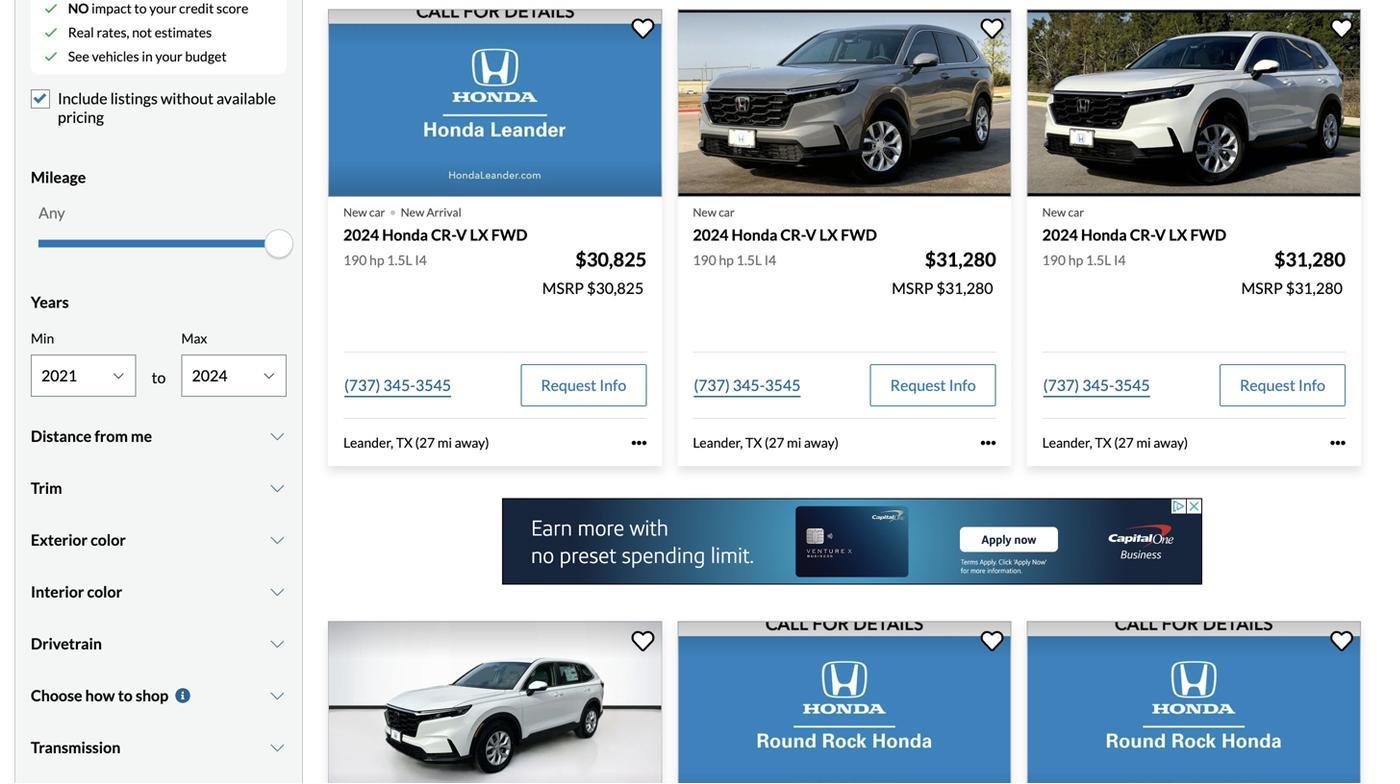 Task type: vqa. For each thing, say whether or not it's contained in the screenshot.
the Interior at the left
yes



Task type: locate. For each thing, give the bounding box(es) containing it.
1 leander, from the left
[[343, 435, 393, 451]]

3 new from the left
[[693, 205, 717, 219]]

request info for urban gray 2024 honda cr-v lx fwd suv / crossover front-wheel drive continuously variable transmission image
[[890, 376, 976, 395]]

2 345- from the left
[[733, 376, 765, 395]]

v for urban gray 2024 honda cr-v lx fwd suv / crossover front-wheel drive continuously variable transmission image
[[806, 225, 816, 244]]

1 honda from the left
[[382, 225, 428, 244]]

rates,
[[97, 24, 129, 41]]

2 request info from the left
[[890, 376, 976, 395]]

1 345- from the left
[[383, 376, 415, 395]]

2 horizontal spatial away)
[[1154, 435, 1188, 451]]

3 (737) 345-3545 button from the left
[[1042, 365, 1151, 407]]

2 tx from the left
[[746, 435, 762, 451]]

away) for urban gray 2024 honda cr-v lx fwd suv / crossover front-wheel drive continuously variable transmission image
[[804, 435, 839, 451]]

min
[[31, 330, 54, 347]]

3 190 from the left
[[1042, 252, 1066, 268]]

request info button for silver metallic 2024 honda cr-v lx fwd suv / crossover front-wheel drive continuously variable transmission image
[[521, 365, 647, 407]]

0 horizontal spatial new car 2024 honda cr-v lx fwd
[[693, 205, 877, 244]]

check image up check image
[[44, 2, 58, 15]]

1 horizontal spatial 2024
[[693, 225, 729, 244]]

1 horizontal spatial info
[[949, 376, 976, 395]]

1 request info from the left
[[541, 376, 627, 395]]

info circle image
[[173, 689, 193, 704]]

0 horizontal spatial i4
[[415, 252, 427, 268]]

(737) 345-3545 button
[[343, 365, 452, 407], [693, 365, 802, 407], [1042, 365, 1151, 407]]

urban gray pearl 2024 honda cr-v lx fwd suv / crossover front-wheel drive continuously variable transmission image
[[1027, 622, 1361, 784]]

ellipsis h image
[[981, 436, 996, 451]]

190 for silver metallic 2024 honda cr-v lx fwd suv / crossover front-wheel drive continuously variable transmission image
[[343, 252, 367, 268]]

1 horizontal spatial 3545
[[765, 376, 801, 395]]

0 horizontal spatial car
[[369, 205, 385, 219]]

2 horizontal spatial tx
[[1095, 435, 1112, 451]]

silver metallic 2024 honda cr-v lx fwd suv / crossover front-wheel drive continuously variable transmission image
[[328, 9, 662, 197]]

1 msrp from the left
[[542, 279, 584, 298]]

request for urban gray 2024 honda cr-v lx fwd suv / crossover front-wheel drive continuously variable transmission image
[[890, 376, 946, 395]]

1 3545 from the left
[[415, 376, 451, 395]]

ellipsis h image for 2024
[[1330, 436, 1346, 451]]

request for platinum 2024 honda cr-v lx fwd suv / crossover front-wheel drive continuously variable transmission image
[[1240, 376, 1296, 395]]

2 cr- from the left
[[781, 225, 806, 244]]

2 horizontal spatial lx
[[1169, 225, 1187, 244]]

3 request info button from the left
[[1220, 365, 1346, 407]]

lx for urban gray 2024 honda cr-v lx fwd suv / crossover front-wheel drive continuously variable transmission image
[[819, 225, 838, 244]]

1 mi from the left
[[437, 435, 452, 451]]

1 vertical spatial color
[[87, 583, 122, 602]]

(27 for the (737) 345-3545 button corresponding to request info button associated with silver metallic 2024 honda cr-v lx fwd suv / crossover front-wheel drive continuously variable transmission image
[[415, 435, 435, 451]]

0 horizontal spatial $31,280 msrp $31,280
[[892, 248, 996, 298]]

190 hp 1.5l i4 for platinum 2024 honda cr-v lx fwd suv / crossover front-wheel drive continuously variable transmission image
[[1042, 252, 1126, 268]]

info
[[599, 376, 627, 395], [949, 376, 976, 395], [1298, 376, 1326, 395]]

1 190 from the left
[[343, 252, 367, 268]]

msrp inside $30,825 msrp $30,825
[[542, 279, 584, 298]]

color for interior color
[[87, 583, 122, 602]]

5 chevron down image from the top
[[268, 689, 287, 704]]

3 chevron down image from the top
[[268, 585, 287, 600]]

(27 for the (737) 345-3545 button associated with request info button related to platinum 2024 honda cr-v lx fwd suv / crossover front-wheel drive continuously variable transmission image
[[1114, 435, 1134, 451]]

0 horizontal spatial 190
[[343, 252, 367, 268]]

1 new car 2024 honda cr-v lx fwd from the left
[[693, 205, 877, 244]]

check image
[[44, 26, 58, 39]]

0 horizontal spatial to
[[118, 687, 133, 705]]

3 car from the left
[[1068, 205, 1084, 219]]

1 horizontal spatial (737) 345-3545 button
[[693, 365, 802, 407]]

1 vertical spatial check image
[[44, 50, 58, 63]]

your
[[149, 0, 176, 16], [155, 48, 182, 65]]

choose how to shop
[[31, 687, 169, 705]]

0 horizontal spatial lx
[[470, 225, 488, 244]]

1 horizontal spatial honda
[[732, 225, 778, 244]]

car for platinum 2024 honda cr-v lx fwd suv / crossover front-wheel drive continuously variable transmission image
[[1068, 205, 1084, 219]]

lx
[[470, 225, 488, 244], [819, 225, 838, 244], [1169, 225, 1187, 244]]

request info
[[541, 376, 627, 395], [890, 376, 976, 395], [1240, 376, 1326, 395]]

0 horizontal spatial 1.5l
[[387, 252, 412, 268]]

345-
[[383, 376, 415, 395], [733, 376, 765, 395], [1082, 376, 1114, 395]]

cr-
[[431, 225, 456, 244], [781, 225, 806, 244], [1130, 225, 1155, 244]]

0 horizontal spatial request
[[541, 376, 597, 395]]

choose how to shop button
[[31, 672, 287, 720]]

2 horizontal spatial info
[[1298, 376, 1326, 395]]

chevron down image for drivetrain
[[268, 637, 287, 652]]

2 away) from the left
[[804, 435, 839, 451]]

1 horizontal spatial (27
[[765, 435, 784, 451]]

hp for platinum 2024 honda cr-v lx fwd suv / crossover front-wheel drive continuously variable transmission image
[[1068, 252, 1083, 268]]

1 horizontal spatial mi
[[787, 435, 801, 451]]

away)
[[455, 435, 489, 451], [804, 435, 839, 451], [1154, 435, 1188, 451]]

3545 for urban gray 2024 honda cr-v lx fwd suv / crossover front-wheel drive continuously variable transmission image
[[765, 376, 801, 395]]

drivetrain
[[31, 635, 102, 653]]

3 away) from the left
[[1154, 435, 1188, 451]]

platinum white pearl 2024 honda cr-v lx fwd suv / crossover front-wheel drive continuously variable transmission image
[[328, 622, 662, 784], [678, 622, 1012, 784]]

$30,825
[[575, 248, 647, 271], [587, 279, 644, 298]]

2 horizontal spatial (27
[[1114, 435, 1134, 451]]

chevron down image for transmission
[[268, 740, 287, 756]]

3 leander, from the left
[[1042, 435, 1092, 451]]

2 horizontal spatial cr-
[[1130, 225, 1155, 244]]

0 horizontal spatial request info
[[541, 376, 627, 395]]

3 fwd from the left
[[1190, 225, 1227, 244]]

chevron down image
[[268, 533, 287, 548], [268, 740, 287, 756]]

2 horizontal spatial 345-
[[1082, 376, 1114, 395]]

0 horizontal spatial (737) 345-3545
[[344, 376, 451, 395]]

2 horizontal spatial request info
[[1240, 376, 1326, 395]]

3 request from the left
[[1240, 376, 1296, 395]]

2 (737) 345-3545 button from the left
[[693, 365, 802, 407]]

0 horizontal spatial request info button
[[521, 365, 647, 407]]

lx inside new car · new arrival 2024 honda cr-v lx fwd
[[470, 225, 488, 244]]

color right exterior
[[91, 531, 126, 550]]

1 horizontal spatial $31,280 msrp $31,280
[[1241, 248, 1346, 298]]

new car 2024 honda cr-v lx fwd for platinum 2024 honda cr-v lx fwd suv / crossover front-wheel drive continuously variable transmission image
[[1042, 205, 1227, 244]]

1 horizontal spatial platinum white pearl 2024 honda cr-v lx fwd suv / crossover front-wheel drive continuously variable transmission image
[[678, 622, 1012, 784]]

chevron down image inside trim dropdown button
[[268, 481, 287, 496]]

chevron down image inside the transmission dropdown button
[[268, 740, 287, 756]]

2 190 hp 1.5l i4 from the left
[[693, 252, 776, 268]]

2 horizontal spatial (737) 345-3545 button
[[1042, 365, 1151, 407]]

2 horizontal spatial to
[[152, 368, 166, 387]]

1 horizontal spatial (737)
[[694, 376, 730, 395]]

info for urban gray 2024 honda cr-v lx fwd suv / crossover front-wheel drive continuously variable transmission image
[[949, 376, 976, 395]]

2 leander, tx (27 mi away) from the left
[[693, 435, 839, 451]]

2024
[[343, 225, 379, 244], [693, 225, 729, 244], [1042, 225, 1078, 244]]

1 horizontal spatial new car 2024 honda cr-v lx fwd
[[1042, 205, 1227, 244]]

3 msrp from the left
[[1241, 279, 1283, 298]]

2 horizontal spatial honda
[[1081, 225, 1127, 244]]

1 horizontal spatial msrp
[[892, 279, 933, 298]]

to for your
[[134, 0, 147, 16]]

1 horizontal spatial v
[[806, 225, 816, 244]]

1 tx from the left
[[396, 435, 413, 451]]

1 hp from the left
[[369, 252, 384, 268]]

2 horizontal spatial mi
[[1136, 435, 1151, 451]]

request for silver metallic 2024 honda cr-v lx fwd suv / crossover front-wheel drive continuously variable transmission image
[[541, 376, 597, 395]]

fwd
[[491, 225, 528, 244], [841, 225, 877, 244], [1190, 225, 1227, 244]]

4 chevron down image from the top
[[268, 637, 287, 652]]

1 cr- from the left
[[431, 225, 456, 244]]

how
[[85, 687, 115, 705]]

0 horizontal spatial fwd
[[491, 225, 528, 244]]

without
[[161, 89, 214, 108]]

transmission button
[[31, 724, 287, 772]]

trim
[[31, 479, 62, 498]]

2 car from the left
[[719, 205, 735, 219]]

3 i4 from the left
[[1114, 252, 1126, 268]]

1 vertical spatial $30,825
[[587, 279, 644, 298]]

0 horizontal spatial tx
[[396, 435, 413, 451]]

1 horizontal spatial request
[[890, 376, 946, 395]]

choose
[[31, 687, 82, 705]]

new car 2024 honda cr-v lx fwd
[[693, 205, 877, 244], [1042, 205, 1227, 244]]

1 190 hp 1.5l i4 from the left
[[343, 252, 427, 268]]

0 horizontal spatial info
[[599, 376, 627, 395]]

1 info from the left
[[599, 376, 627, 395]]

hp
[[369, 252, 384, 268], [719, 252, 734, 268], [1068, 252, 1083, 268]]

190
[[343, 252, 367, 268], [693, 252, 716, 268], [1042, 252, 1066, 268]]

2 leander, from the left
[[693, 435, 743, 451]]

ellipsis h image
[[631, 436, 647, 451], [1330, 436, 1346, 451]]

1 horizontal spatial ellipsis h image
[[1330, 436, 1346, 451]]

1 horizontal spatial request info
[[890, 376, 976, 395]]

to right how
[[118, 687, 133, 705]]

0 horizontal spatial hp
[[369, 252, 384, 268]]

1 horizontal spatial car
[[719, 205, 735, 219]]

1 car from the left
[[369, 205, 385, 219]]

chevron down image inside interior color dropdown button
[[268, 585, 287, 600]]

1 chevron down image from the top
[[268, 533, 287, 548]]

2 $31,280 msrp $31,280 from the left
[[1241, 248, 1346, 298]]

1 (737) 345-3545 button from the left
[[343, 365, 452, 407]]

request info button
[[521, 365, 647, 407], [870, 365, 996, 407], [1220, 365, 1346, 407]]

to up real rates, not estimates
[[134, 0, 147, 16]]

drivetrain button
[[31, 620, 287, 668]]

request info for silver metallic 2024 honda cr-v lx fwd suv / crossover front-wheel drive continuously variable transmission image
[[541, 376, 627, 395]]

3 (737) 345-3545 from the left
[[1043, 376, 1150, 395]]

·
[[389, 193, 397, 228]]

1 new from the left
[[343, 205, 367, 219]]

2 horizontal spatial (737)
[[1043, 376, 1079, 395]]

2 honda from the left
[[732, 225, 778, 244]]

2 horizontal spatial request
[[1240, 376, 1296, 395]]

1.5l for platinum 2024 honda cr-v lx fwd suv / crossover front-wheel drive continuously variable transmission image
[[1086, 252, 1111, 268]]

leander, tx (27 mi away)
[[343, 435, 489, 451], [693, 435, 839, 451], [1042, 435, 1188, 451]]

0 horizontal spatial honda
[[382, 225, 428, 244]]

1 (737) from the left
[[344, 376, 380, 395]]

0 horizontal spatial 345-
[[383, 376, 415, 395]]

2 vertical spatial to
[[118, 687, 133, 705]]

(737) 345-3545 button for request info button related to platinum 2024 honda cr-v lx fwd suv / crossover front-wheel drive continuously variable transmission image
[[1042, 365, 1151, 407]]

0 vertical spatial chevron down image
[[268, 533, 287, 548]]

(737) 345-3545
[[344, 376, 451, 395], [694, 376, 801, 395], [1043, 376, 1150, 395]]

1 vertical spatial chevron down image
[[268, 740, 287, 756]]

(737) for request info button related to platinum 2024 honda cr-v lx fwd suv / crossover front-wheel drive continuously variable transmission image
[[1043, 376, 1079, 395]]

2 1.5l from the left
[[736, 252, 762, 268]]

$31,280
[[925, 248, 996, 271], [1274, 248, 1346, 271], [936, 279, 993, 298], [1286, 279, 1343, 298]]

3 3545 from the left
[[1114, 376, 1150, 395]]

1 $31,280 msrp $31,280 from the left
[[892, 248, 996, 298]]

3 leander, tx (27 mi away) from the left
[[1042, 435, 1188, 451]]

2 horizontal spatial leander,
[[1042, 435, 1092, 451]]

chevron down image inside distance from me dropdown button
[[268, 429, 287, 444]]

away) for platinum 2024 honda cr-v lx fwd suv / crossover front-wheel drive continuously variable transmission image
[[1154, 435, 1188, 451]]

2 horizontal spatial 2024
[[1042, 225, 1078, 244]]

2 hp from the left
[[719, 252, 734, 268]]

3 request info from the left
[[1240, 376, 1326, 395]]

0 horizontal spatial (737)
[[344, 376, 380, 395]]

190 hp 1.5l i4
[[343, 252, 427, 268], [693, 252, 776, 268], [1042, 252, 1126, 268]]

2 chevron down image from the top
[[268, 481, 287, 496]]

3 345- from the left
[[1082, 376, 1114, 395]]

leander, tx (27 mi away) for request info button related to platinum 2024 honda cr-v lx fwd suv / crossover front-wheel drive continuously variable transmission image
[[1042, 435, 1188, 451]]

(737) 345-3545 button for request info button for urban gray 2024 honda cr-v lx fwd suv / crossover front-wheel drive continuously variable transmission image
[[693, 365, 802, 407]]

2 i4 from the left
[[764, 252, 776, 268]]

1 2024 from the left
[[343, 225, 379, 244]]

interior color button
[[31, 568, 287, 616]]

0 horizontal spatial (737) 345-3545 button
[[343, 365, 452, 407]]

car inside new car · new arrival 2024 honda cr-v lx fwd
[[369, 205, 385, 219]]

new for silver metallic 2024 honda cr-v lx fwd suv / crossover front-wheel drive continuously variable transmission image
[[343, 205, 367, 219]]

lx for platinum 2024 honda cr-v lx fwd suv / crossover front-wheel drive continuously variable transmission image
[[1169, 225, 1187, 244]]

msrp for urban gray 2024 honda cr-v lx fwd suv / crossover front-wheel drive continuously variable transmission image
[[892, 279, 933, 298]]

2 fwd from the left
[[841, 225, 877, 244]]

msrp
[[542, 279, 584, 298], [892, 279, 933, 298], [1241, 279, 1283, 298]]

color
[[91, 531, 126, 550], [87, 583, 122, 602]]

2 horizontal spatial i4
[[1114, 252, 1126, 268]]

2 info from the left
[[949, 376, 976, 395]]

2 horizontal spatial msrp
[[1241, 279, 1283, 298]]

3 cr- from the left
[[1130, 225, 1155, 244]]

urban gray 2024 honda cr-v lx fwd suv / crossover front-wheel drive continuously variable transmission image
[[678, 9, 1012, 197]]

mi
[[437, 435, 452, 451], [787, 435, 801, 451], [1136, 435, 1151, 451]]

chevron down image for exterior color
[[268, 533, 287, 548]]

2 horizontal spatial fwd
[[1190, 225, 1227, 244]]

$31,280 msrp $31,280
[[892, 248, 996, 298], [1241, 248, 1346, 298]]

2 horizontal spatial request info button
[[1220, 365, 1346, 407]]

1 request info button from the left
[[521, 365, 647, 407]]

1 chevron down image from the top
[[268, 429, 287, 444]]

1 horizontal spatial away)
[[804, 435, 839, 451]]

2 (737) from the left
[[694, 376, 730, 395]]

leander, for request info button associated with silver metallic 2024 honda cr-v lx fwd suv / crossover front-wheel drive continuously variable transmission image
[[343, 435, 393, 451]]

2 chevron down image from the top
[[268, 740, 287, 756]]

chevron down image for trim
[[268, 481, 287, 496]]

check image down check image
[[44, 50, 58, 63]]

2 (737) 345-3545 from the left
[[694, 376, 801, 395]]

request
[[541, 376, 597, 395], [890, 376, 946, 395], [1240, 376, 1296, 395]]

cr- for urban gray 2024 honda cr-v lx fwd suv / crossover front-wheel drive continuously variable transmission image
[[781, 225, 806, 244]]

cr- for platinum 2024 honda cr-v lx fwd suv / crossover front-wheel drive continuously variable transmission image
[[1130, 225, 1155, 244]]

chevron down image inside drivetrain dropdown button
[[268, 637, 287, 652]]

2 new car 2024 honda cr-v lx fwd from the left
[[1042, 205, 1227, 244]]

2 lx from the left
[[819, 225, 838, 244]]

3 (737) from the left
[[1043, 376, 1079, 395]]

3 honda from the left
[[1081, 225, 1127, 244]]

1 horizontal spatial leander,
[[693, 435, 743, 451]]

1.5l for silver metallic 2024 honda cr-v lx fwd suv / crossover front-wheel drive continuously variable transmission image
[[387, 252, 412, 268]]

tx
[[396, 435, 413, 451], [746, 435, 762, 451], [1095, 435, 1112, 451]]

1 horizontal spatial tx
[[746, 435, 762, 451]]

leander, tx (27 mi away) for request info button associated with silver metallic 2024 honda cr-v lx fwd suv / crossover front-wheel drive continuously variable transmission image
[[343, 435, 489, 451]]

3 (27 from the left
[[1114, 435, 1134, 451]]

0 horizontal spatial 3545
[[415, 376, 451, 395]]

to up distance from me dropdown button
[[152, 368, 166, 387]]

1 horizontal spatial fwd
[[841, 225, 877, 244]]

new car · new arrival 2024 honda cr-v lx fwd
[[343, 193, 528, 244]]

chevron down image
[[268, 429, 287, 444], [268, 481, 287, 496], [268, 585, 287, 600], [268, 637, 287, 652], [268, 689, 287, 704]]

1 v from the left
[[456, 225, 467, 244]]

1 horizontal spatial hp
[[719, 252, 734, 268]]

2 horizontal spatial 3545
[[1114, 376, 1150, 395]]

0 horizontal spatial msrp
[[542, 279, 584, 298]]

2 horizontal spatial v
[[1155, 225, 1166, 244]]

1 horizontal spatial 190 hp 1.5l i4
[[693, 252, 776, 268]]

1 ellipsis h image from the left
[[631, 436, 647, 451]]

3 v from the left
[[1155, 225, 1166, 244]]

1 horizontal spatial (737) 345-3545
[[694, 376, 801, 395]]

0 horizontal spatial 190 hp 1.5l i4
[[343, 252, 427, 268]]

fwd inside new car · new arrival 2024 honda cr-v lx fwd
[[491, 225, 528, 244]]

your right in on the left of page
[[155, 48, 182, 65]]

car
[[369, 205, 385, 219], [719, 205, 735, 219], [1068, 205, 1084, 219]]

1 horizontal spatial i4
[[764, 252, 776, 268]]

2 mi from the left
[[787, 435, 801, 451]]

see vehicles in your budget
[[68, 48, 227, 65]]

0 vertical spatial your
[[149, 0, 176, 16]]

345- for the (737) 345-3545 button related to request info button for urban gray 2024 honda cr-v lx fwd suv / crossover front-wheel drive continuously variable transmission image
[[733, 376, 765, 395]]

i4
[[415, 252, 427, 268], [764, 252, 776, 268], [1114, 252, 1126, 268]]

3545
[[415, 376, 451, 395], [765, 376, 801, 395], [1114, 376, 1150, 395]]

1 away) from the left
[[455, 435, 489, 451]]

ellipsis h image for ·
[[631, 436, 647, 451]]

2 horizontal spatial 190 hp 1.5l i4
[[1042, 252, 1126, 268]]

new for platinum 2024 honda cr-v lx fwd suv / crossover front-wheel drive continuously variable transmission image
[[1042, 205, 1066, 219]]

2 horizontal spatial 1.5l
[[1086, 252, 1111, 268]]

fwd for platinum 2024 honda cr-v lx fwd suv / crossover front-wheel drive continuously variable transmission image
[[1190, 225, 1227, 244]]

request info for platinum 2024 honda cr-v lx fwd suv / crossover front-wheel drive continuously variable transmission image
[[1240, 376, 1326, 395]]

1.5l
[[387, 252, 412, 268], [736, 252, 762, 268], [1086, 252, 1111, 268]]

1 horizontal spatial request info button
[[870, 365, 996, 407]]

0 vertical spatial color
[[91, 531, 126, 550]]

1 horizontal spatial 190
[[693, 252, 716, 268]]

0 horizontal spatial mi
[[437, 435, 452, 451]]

car for silver metallic 2024 honda cr-v lx fwd suv / crossover front-wheel drive continuously variable transmission image
[[369, 205, 385, 219]]

0 horizontal spatial platinum white pearl 2024 honda cr-v lx fwd suv / crossover front-wheel drive continuously variable transmission image
[[328, 622, 662, 784]]

3 tx from the left
[[1095, 435, 1112, 451]]

1 horizontal spatial cr-
[[781, 225, 806, 244]]

2 horizontal spatial hp
[[1068, 252, 1083, 268]]

1 request from the left
[[541, 376, 597, 395]]

(737)
[[344, 376, 380, 395], [694, 376, 730, 395], [1043, 376, 1079, 395]]

2 msrp from the left
[[892, 279, 933, 298]]

1 fwd from the left
[[491, 225, 528, 244]]

1 horizontal spatial to
[[134, 0, 147, 16]]

2 v from the left
[[806, 225, 816, 244]]

3 2024 from the left
[[1042, 225, 1078, 244]]

chevron down image inside exterior color dropdown button
[[268, 533, 287, 548]]

i4 for platinum 2024 honda cr-v lx fwd suv / crossover front-wheel drive continuously variable transmission image
[[1114, 252, 1126, 268]]

0 horizontal spatial 2024
[[343, 225, 379, 244]]

new
[[343, 205, 367, 219], [401, 205, 424, 219], [693, 205, 717, 219], [1042, 205, 1066, 219]]

1 lx from the left
[[470, 225, 488, 244]]

1 (737) 345-3545 from the left
[[344, 376, 451, 395]]

2 3545 from the left
[[765, 376, 801, 395]]

color right interior
[[87, 583, 122, 602]]

3 hp from the left
[[1068, 252, 1083, 268]]

2 request from the left
[[890, 376, 946, 395]]

1 i4 from the left
[[415, 252, 427, 268]]

2 horizontal spatial 190
[[1042, 252, 1066, 268]]

1 horizontal spatial leander, tx (27 mi away)
[[693, 435, 839, 451]]

3 1.5l from the left
[[1086, 252, 1111, 268]]

1 horizontal spatial 345-
[[733, 376, 765, 395]]

leander,
[[343, 435, 393, 451], [693, 435, 743, 451], [1042, 435, 1092, 451]]

1 vertical spatial your
[[155, 48, 182, 65]]

check image
[[44, 2, 58, 15], [44, 50, 58, 63]]

3 lx from the left
[[1169, 225, 1187, 244]]

2 request info button from the left
[[870, 365, 996, 407]]

estimates
[[155, 24, 212, 41]]

$31,280 msrp $31,280 for platinum 2024 honda cr-v lx fwd suv / crossover front-wheel drive continuously variable transmission image
[[1241, 248, 1346, 298]]

0 vertical spatial to
[[134, 0, 147, 16]]

1 (27 from the left
[[415, 435, 435, 451]]

2 ellipsis h image from the left
[[1330, 436, 1346, 451]]

1 horizontal spatial lx
[[819, 225, 838, 244]]

4 new from the left
[[1042, 205, 1066, 219]]

(27
[[415, 435, 435, 451], [765, 435, 784, 451], [1114, 435, 1134, 451]]

1 leander, tx (27 mi away) from the left
[[343, 435, 489, 451]]

distance
[[31, 427, 92, 446]]

$31,280 msrp $31,280 for urban gray 2024 honda cr-v lx fwd suv / crossover front-wheel drive continuously variable transmission image
[[892, 248, 996, 298]]

impact
[[92, 0, 132, 16]]

to inside dropdown button
[[118, 687, 133, 705]]

1 1.5l from the left
[[387, 252, 412, 268]]

2 190 from the left
[[693, 252, 716, 268]]

new car 2024 honda cr-v lx fwd for urban gray 2024 honda cr-v lx fwd suv / crossover front-wheel drive continuously variable transmission image
[[693, 205, 877, 244]]

0 horizontal spatial (27
[[415, 435, 435, 451]]

chevron down image inside choose how to shop dropdown button
[[268, 689, 287, 704]]

to
[[134, 0, 147, 16], [152, 368, 166, 387], [118, 687, 133, 705]]

0 horizontal spatial cr-
[[431, 225, 456, 244]]

3 mi from the left
[[1136, 435, 1151, 451]]

0 horizontal spatial v
[[456, 225, 467, 244]]

3 190 hp 1.5l i4 from the left
[[1042, 252, 1126, 268]]

honda
[[382, 225, 428, 244], [732, 225, 778, 244], [1081, 225, 1127, 244]]

your up estimates
[[149, 0, 176, 16]]

v
[[456, 225, 467, 244], [806, 225, 816, 244], [1155, 225, 1166, 244]]

to for shop
[[118, 687, 133, 705]]

0 horizontal spatial leander,
[[343, 435, 393, 451]]



Task type: describe. For each thing, give the bounding box(es) containing it.
fwd for urban gray 2024 honda cr-v lx fwd suv / crossover front-wheel drive continuously variable transmission image
[[841, 225, 877, 244]]

tx for request info button for urban gray 2024 honda cr-v lx fwd suv / crossover front-wheel drive continuously variable transmission image
[[746, 435, 762, 451]]

(737) 345-3545 for request info button related to platinum 2024 honda cr-v lx fwd suv / crossover front-wheel drive continuously variable transmission image
[[1043, 376, 1150, 395]]

1 check image from the top
[[44, 2, 58, 15]]

2 new from the left
[[401, 205, 424, 219]]

your for credit
[[149, 0, 176, 16]]

2024 for urban gray 2024 honda cr-v lx fwd suv / crossover front-wheel drive continuously variable transmission image
[[693, 225, 729, 244]]

1 platinum white pearl 2024 honda cr-v lx fwd suv / crossover front-wheel drive continuously variable transmission image from the left
[[328, 622, 662, 784]]

mi for silver metallic 2024 honda cr-v lx fwd suv / crossover front-wheel drive continuously variable transmission image
[[437, 435, 452, 451]]

away) for silver metallic 2024 honda cr-v lx fwd suv / crossover front-wheel drive continuously variable transmission image
[[455, 435, 489, 451]]

honda for platinum 2024 honda cr-v lx fwd suv / crossover front-wheel drive continuously variable transmission image
[[1081, 225, 1127, 244]]

1.5l for urban gray 2024 honda cr-v lx fwd suv / crossover front-wheel drive continuously variable transmission image
[[736, 252, 762, 268]]

(737) 345-3545 button for request info button associated with silver metallic 2024 honda cr-v lx fwd suv / crossover front-wheel drive continuously variable transmission image
[[343, 365, 452, 407]]

any
[[38, 203, 65, 222]]

hp for silver metallic 2024 honda cr-v lx fwd suv / crossover front-wheel drive continuously variable transmission image
[[369, 252, 384, 268]]

i4 for urban gray 2024 honda cr-v lx fwd suv / crossover front-wheel drive continuously variable transmission image
[[764, 252, 776, 268]]

mi for urban gray 2024 honda cr-v lx fwd suv / crossover front-wheel drive continuously variable transmission image
[[787, 435, 801, 451]]

2024 inside new car · new arrival 2024 honda cr-v lx fwd
[[343, 225, 379, 244]]

leander, for request info button related to platinum 2024 honda cr-v lx fwd suv / crossover front-wheel drive continuously variable transmission image
[[1042, 435, 1092, 451]]

mileage button
[[31, 153, 287, 202]]

cr- inside new car · new arrival 2024 honda cr-v lx fwd
[[431, 225, 456, 244]]

1 vertical spatial to
[[152, 368, 166, 387]]

transmission
[[31, 739, 121, 757]]

request info button for urban gray 2024 honda cr-v lx fwd suv / crossover front-wheel drive continuously variable transmission image
[[870, 365, 996, 407]]

leander, for request info button for urban gray 2024 honda cr-v lx fwd suv / crossover front-wheel drive continuously variable transmission image
[[693, 435, 743, 451]]

from
[[94, 427, 128, 446]]

no
[[68, 0, 89, 16]]

credit
[[179, 0, 214, 16]]

0 vertical spatial $30,825
[[575, 248, 647, 271]]

(737) 345-3545 for request info button for urban gray 2024 honda cr-v lx fwd suv / crossover front-wheel drive continuously variable transmission image
[[694, 376, 801, 395]]

max
[[181, 330, 207, 347]]

in
[[142, 48, 153, 65]]

trim button
[[31, 464, 287, 513]]

new for urban gray 2024 honda cr-v lx fwd suv / crossover front-wheel drive continuously variable transmission image
[[693, 205, 717, 219]]

exterior
[[31, 531, 88, 550]]

listings
[[110, 89, 158, 108]]

(27 for the (737) 345-3545 button related to request info button for urban gray 2024 honda cr-v lx fwd suv / crossover front-wheel drive continuously variable transmission image
[[765, 435, 784, 451]]

hp for urban gray 2024 honda cr-v lx fwd suv / crossover front-wheel drive continuously variable transmission image
[[719, 252, 734, 268]]

tx for request info button related to platinum 2024 honda cr-v lx fwd suv / crossover front-wheel drive continuously variable transmission image
[[1095, 435, 1112, 451]]

vehicles
[[92, 48, 139, 65]]

mi for platinum 2024 honda cr-v lx fwd suv / crossover front-wheel drive continuously variable transmission image
[[1136, 435, 1151, 451]]

score
[[216, 0, 249, 16]]

honda for urban gray 2024 honda cr-v lx fwd suv / crossover front-wheel drive continuously variable transmission image
[[732, 225, 778, 244]]

budget
[[185, 48, 227, 65]]

pricing
[[58, 108, 104, 126]]

exterior color
[[31, 531, 126, 550]]

include listings without available pricing
[[58, 89, 276, 126]]

years button
[[31, 279, 287, 327]]

3545 for silver metallic 2024 honda cr-v lx fwd suv / crossover front-wheel drive continuously variable transmission image
[[415, 376, 451, 395]]

190 hp 1.5l i4 for silver metallic 2024 honda cr-v lx fwd suv / crossover front-wheel drive continuously variable transmission image
[[343, 252, 427, 268]]

car for urban gray 2024 honda cr-v lx fwd suv / crossover front-wheel drive continuously variable transmission image
[[719, 205, 735, 219]]

v for platinum 2024 honda cr-v lx fwd suv / crossover front-wheel drive continuously variable transmission image
[[1155, 225, 1166, 244]]

chevron down image for interior color
[[268, 585, 287, 600]]

available
[[216, 89, 276, 108]]

honda inside new car · new arrival 2024 honda cr-v lx fwd
[[382, 225, 428, 244]]

not
[[132, 24, 152, 41]]

me
[[131, 427, 152, 446]]

mileage
[[31, 168, 86, 187]]

distance from me button
[[31, 412, 287, 461]]

chevron down image for distance from me
[[268, 429, 287, 444]]

190 for platinum 2024 honda cr-v lx fwd suv / crossover front-wheel drive continuously variable transmission image
[[1042, 252, 1066, 268]]

(737) for request info button for urban gray 2024 honda cr-v lx fwd suv / crossover front-wheel drive continuously variable transmission image
[[694, 376, 730, 395]]

345- for the (737) 345-3545 button corresponding to request info button associated with silver metallic 2024 honda cr-v lx fwd suv / crossover front-wheel drive continuously variable transmission image
[[383, 376, 415, 395]]

2024 for platinum 2024 honda cr-v lx fwd suv / crossover front-wheel drive continuously variable transmission image
[[1042, 225, 1078, 244]]

2 platinum white pearl 2024 honda cr-v lx fwd suv / crossover front-wheel drive continuously variable transmission image from the left
[[678, 622, 1012, 784]]

3545 for platinum 2024 honda cr-v lx fwd suv / crossover front-wheel drive continuously variable transmission image
[[1114, 376, 1150, 395]]

info for silver metallic 2024 honda cr-v lx fwd suv / crossover front-wheel drive continuously variable transmission image
[[599, 376, 627, 395]]

info for platinum 2024 honda cr-v lx fwd suv / crossover front-wheel drive continuously variable transmission image
[[1298, 376, 1326, 395]]

190 for urban gray 2024 honda cr-v lx fwd suv / crossover front-wheel drive continuously variable transmission image
[[693, 252, 716, 268]]

345- for the (737) 345-3545 button associated with request info button related to platinum 2024 honda cr-v lx fwd suv / crossover front-wheel drive continuously variable transmission image
[[1082, 376, 1114, 395]]

tx for request info button associated with silver metallic 2024 honda cr-v lx fwd suv / crossover front-wheel drive continuously variable transmission image
[[396, 435, 413, 451]]

real
[[68, 24, 94, 41]]

your for budget
[[155, 48, 182, 65]]

190 hp 1.5l i4 for urban gray 2024 honda cr-v lx fwd suv / crossover front-wheel drive continuously variable transmission image
[[693, 252, 776, 268]]

(737) 345-3545 for request info button associated with silver metallic 2024 honda cr-v lx fwd suv / crossover front-wheel drive continuously variable transmission image
[[344, 376, 451, 395]]

$30,825 msrp $30,825
[[542, 248, 647, 298]]

color for exterior color
[[91, 531, 126, 550]]

shop
[[136, 687, 169, 705]]

(737) for request info button associated with silver metallic 2024 honda cr-v lx fwd suv / crossover front-wheel drive continuously variable transmission image
[[344, 376, 380, 395]]

msrp for platinum 2024 honda cr-v lx fwd suv / crossover front-wheel drive continuously variable transmission image
[[1241, 279, 1283, 298]]

real rates, not estimates
[[68, 24, 212, 41]]

arrival
[[427, 205, 461, 219]]

see
[[68, 48, 89, 65]]

platinum 2024 honda cr-v lx fwd suv / crossover front-wheel drive continuously variable transmission image
[[1027, 9, 1361, 197]]

interior
[[31, 583, 84, 602]]

distance from me
[[31, 427, 152, 446]]

msrp for silver metallic 2024 honda cr-v lx fwd suv / crossover front-wheel drive continuously variable transmission image
[[542, 279, 584, 298]]

years
[[31, 293, 69, 312]]

no impact to your credit score
[[68, 0, 249, 16]]

leander, tx (27 mi away) for request info button for urban gray 2024 honda cr-v lx fwd suv / crossover front-wheel drive continuously variable transmission image
[[693, 435, 839, 451]]

i4 for silver metallic 2024 honda cr-v lx fwd suv / crossover front-wheel drive continuously variable transmission image
[[415, 252, 427, 268]]

include
[[58, 89, 107, 108]]

advertisement region
[[502, 499, 1202, 585]]

interior color
[[31, 583, 122, 602]]

2 check image from the top
[[44, 50, 58, 63]]

exterior color button
[[31, 516, 287, 564]]

v inside new car · new arrival 2024 honda cr-v lx fwd
[[456, 225, 467, 244]]

request info button for platinum 2024 honda cr-v lx fwd suv / crossover front-wheel drive continuously variable transmission image
[[1220, 365, 1346, 407]]



